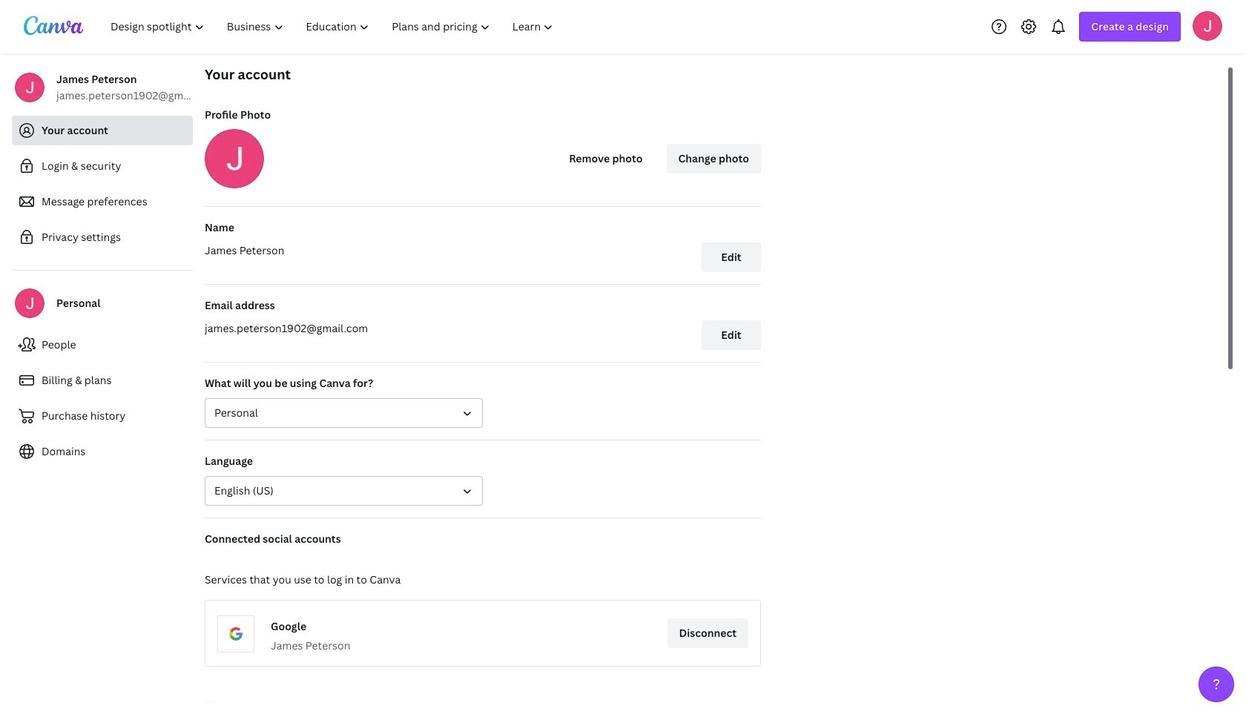 Task type: describe. For each thing, give the bounding box(es) containing it.
top level navigation element
[[101, 12, 567, 42]]

james peterson image
[[1193, 11, 1223, 40]]

Language: English (US) button
[[205, 476, 483, 506]]



Task type: vqa. For each thing, say whether or not it's contained in the screenshot.
"Ritika Waknis" icon on the top right of the page
no



Task type: locate. For each thing, give the bounding box(es) containing it.
None button
[[205, 399, 483, 428]]



